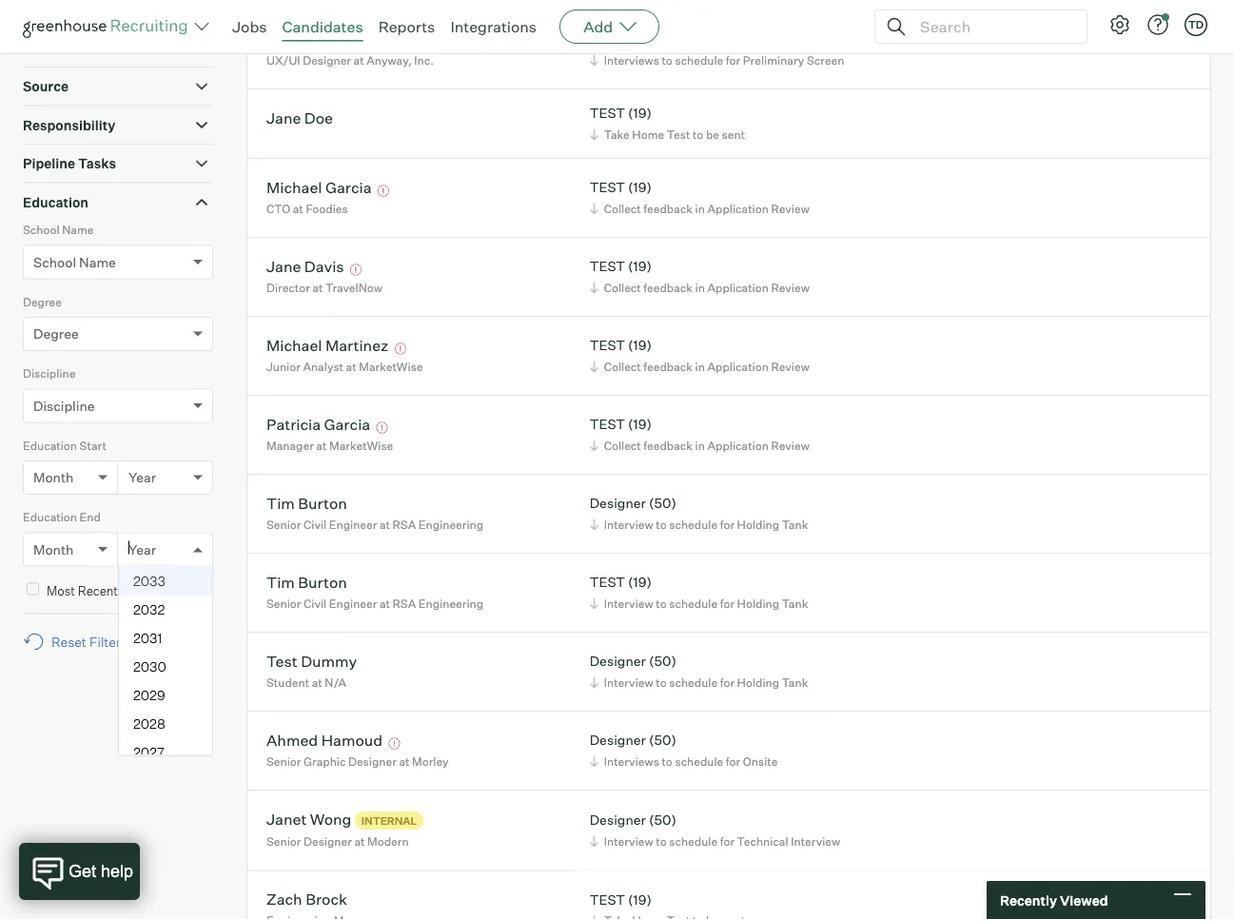 Task type: describe. For each thing, give the bounding box(es) containing it.
td
[[1189, 18, 1204, 31]]

test (19) collect feedback in application review for michael martinez
[[590, 337, 810, 374]]

zach
[[267, 890, 302, 909]]

jane for jane davis
[[267, 257, 301, 276]]

senior graphic designer at morley
[[267, 755, 449, 769]]

senior designer at modern
[[267, 835, 409, 849]]

rogers
[[313, 29, 364, 48]]

test inside test (19) interviews to schedule for preliminary screen
[[590, 31, 626, 47]]

rsa for test (19)
[[393, 597, 416, 611]]

collect for michael martinez
[[604, 360, 641, 374]]

for inside the designer (50) interview to schedule for technical interview
[[720, 834, 735, 849]]

foodies
[[306, 202, 348, 216]]

feedback for michael martinez
[[644, 360, 693, 374]]

zach brock
[[267, 890, 347, 909]]

recently viewed
[[1001, 892, 1109, 909]]

patricia garcia link
[[267, 415, 370, 437]]

(50) for senior civil engineer at rsa engineering
[[649, 495, 677, 512]]

civil for designer (50)
[[304, 518, 327, 532]]

recent
[[78, 583, 118, 599]]

doe
[[305, 108, 333, 127]]

3 test from the top
[[590, 179, 626, 196]]

martinez
[[326, 336, 389, 355]]

jane davis link
[[267, 257, 344, 279]]

feedback for patricia garcia
[[644, 439, 693, 453]]

director at travelnow
[[267, 281, 383, 295]]

director
[[267, 281, 310, 295]]

2032 option
[[119, 596, 212, 624]]

garcia for michael garcia
[[326, 178, 372, 197]]

home
[[632, 127, 665, 142]]

tim for test
[[267, 573, 295, 592]]

discipline element
[[23, 365, 213, 437]]

filters
[[89, 634, 128, 650]]

in for michael garcia
[[696, 202, 705, 216]]

to inside the designer (50) interview to schedule for technical interview
[[656, 834, 667, 849]]

designer (50) interview to schedule for holding tank for dummy
[[590, 653, 809, 690]]

screen
[[807, 53, 845, 67]]

in for michael martinez
[[696, 360, 705, 374]]

dummy
[[301, 652, 357, 671]]

reset
[[51, 634, 87, 650]]

patricia
[[267, 415, 321, 434]]

education up 2032
[[121, 583, 178, 599]]

engineering for designer
[[419, 518, 484, 532]]

0 vertical spatial degree
[[23, 295, 62, 309]]

profile details
[[23, 40, 113, 56]]

collect for jane davis
[[604, 281, 641, 295]]

2033 option
[[119, 567, 212, 596]]

6 test from the top
[[590, 416, 626, 433]]

profile
[[23, 40, 65, 56]]

manager at marketwise
[[267, 439, 393, 453]]

ahmed
[[267, 731, 318, 750]]

interview to schedule for holding tank link for tim burton link associated with designer
[[587, 516, 813, 534]]

manager
[[267, 439, 314, 453]]

1 tank from the top
[[782, 518, 809, 532]]

test inside test (19) take home test to be sent
[[590, 105, 626, 122]]

designer inside designer (50) interviews to schedule for onsite
[[590, 732, 646, 749]]

hamoud
[[321, 731, 383, 750]]

travelnow
[[326, 281, 383, 295]]

details
[[68, 40, 113, 56]]

1 senior from the top
[[267, 518, 301, 532]]

integrations
[[451, 17, 537, 36]]

test (19) collect feedback in application review for jane davis
[[590, 258, 810, 295]]

cto
[[267, 202, 291, 216]]

test inside test (19) take home test to be sent
[[667, 127, 691, 142]]

technical
[[737, 834, 789, 849]]

michael martinez has been in application review for more than 5 days image
[[392, 343, 409, 355]]

in for patricia garcia
[[696, 439, 705, 453]]

engineer for designer (50)
[[329, 518, 377, 532]]

take home test to be sent link
[[587, 125, 750, 143]]

davis
[[305, 257, 344, 276]]

designer (50) interview to schedule for technical interview
[[590, 812, 841, 849]]

designer inside jacob rogers ux/ui designer at anyway, inc.
[[303, 53, 351, 67]]

brock
[[306, 890, 347, 909]]

collect feedback in application review link for jane davis
[[587, 279, 815, 297]]

test dummy link
[[267, 652, 357, 674]]

at inside jacob rogers ux/ui designer at anyway, inc.
[[354, 53, 364, 67]]

interview for test tim burton link
[[604, 597, 654, 611]]

holding for tim burton link associated with designer
[[737, 518, 780, 532]]

5 (19) from the top
[[628, 337, 652, 354]]

(19) inside test (19) interview to schedule for holding tank
[[628, 574, 652, 591]]

civil for test (19)
[[304, 597, 327, 611]]

tasks
[[78, 155, 116, 172]]

ahmed hamoud
[[267, 731, 383, 750]]

ux/ui
[[267, 53, 300, 67]]

responsibility
[[23, 117, 115, 133]]

take
[[604, 127, 630, 142]]

michael martinez
[[267, 336, 389, 355]]

1 vertical spatial school
[[33, 254, 76, 271]]

ahmed hamoud has been in onsite for more than 21 days image
[[386, 738, 403, 750]]

test (19) collect feedback in application review for michael garcia
[[590, 179, 810, 216]]

application for michael martinez
[[708, 360, 769, 374]]

1 vertical spatial marketwise
[[329, 439, 393, 453]]

add button
[[560, 10, 660, 44]]

to inside designer (50) interviews to schedule for onsite
[[662, 755, 673, 769]]

pipeline tasks
[[23, 155, 116, 172]]

candidates link
[[282, 17, 363, 36]]

2028
[[133, 716, 165, 732]]

recently
[[1001, 892, 1058, 909]]

holding for the test dummy link
[[737, 676, 780, 690]]

n/a
[[325, 676, 346, 690]]

source
[[23, 78, 69, 95]]

application for michael garcia
[[708, 202, 769, 216]]

schedule inside the designer (50) interview to schedule for technical interview
[[670, 834, 718, 849]]

interview to schedule for holding tank link for the test dummy link
[[587, 674, 813, 692]]

month for end
[[33, 541, 74, 558]]

test (19) interviews to schedule for preliminary screen
[[590, 31, 845, 67]]

michael garcia has been in application review for more than 5 days image
[[375, 185, 392, 197]]

2029 option
[[119, 681, 212, 710]]

0 vertical spatial discipline
[[23, 367, 76, 381]]

tank inside test (19) interview to schedule for holding tank
[[782, 597, 809, 611]]

for inside test (19) interview to schedule for holding tank
[[720, 597, 735, 611]]

jacob rogers ux/ui designer at anyway, inc.
[[267, 29, 434, 67]]

application for patricia garcia
[[708, 439, 769, 453]]

viewed
[[1060, 892, 1109, 909]]

2029
[[133, 687, 165, 704]]

td button
[[1185, 13, 1208, 36]]

year for education start
[[129, 470, 156, 486]]

tim burton link for test
[[267, 573, 347, 595]]

sent
[[722, 127, 746, 142]]

tim for designer
[[267, 494, 295, 513]]

junior
[[267, 360, 301, 374]]

(50) for student at n/a
[[649, 653, 677, 670]]

start
[[80, 439, 106, 453]]

2027 option
[[119, 738, 212, 767]]

tim burton senior civil engineer at rsa engineering for test
[[267, 573, 484, 611]]

interview to schedule for technical interview link
[[587, 832, 846, 851]]

jane davis
[[267, 257, 344, 276]]

degree element
[[23, 293, 213, 365]]

michael for michael garcia
[[267, 178, 322, 197]]

review for patricia garcia
[[772, 439, 810, 453]]

interviews for designer
[[604, 755, 660, 769]]

education for education start
[[23, 439, 77, 453]]

designer inside the designer (50) interview to schedule for technical interview
[[590, 812, 646, 829]]

only
[[181, 583, 207, 599]]

test inside test (19) interview to schedule for holding tank
[[590, 574, 626, 591]]

1 vertical spatial discipline
[[33, 398, 95, 414]]

inc.
[[414, 53, 434, 67]]

jane doe link
[[267, 108, 333, 130]]

burton for designer (50)
[[298, 494, 347, 513]]

2028 option
[[119, 710, 212, 738]]

test (19)
[[590, 892, 652, 908]]

designer (50) interviews to schedule for onsite
[[590, 732, 778, 769]]

patricia garcia has been in application review for more than 5 days image
[[374, 422, 391, 434]]

engineer for test (19)
[[329, 597, 377, 611]]

morley
[[412, 755, 449, 769]]

engineering for test
[[419, 597, 484, 611]]

reports link
[[379, 17, 435, 36]]

most
[[47, 583, 75, 599]]

collect feedback in application review link for michael garcia
[[587, 200, 815, 218]]



Task type: vqa. For each thing, say whether or not it's contained in the screenshot.
right on
no



Task type: locate. For each thing, give the bounding box(es) containing it.
degree down school name element
[[23, 295, 62, 309]]

1 review from the top
[[772, 202, 810, 216]]

for inside designer (50) interviews to schedule for onsite
[[726, 755, 741, 769]]

garcia
[[326, 178, 372, 197], [324, 415, 370, 434]]

(50) for senior graphic designer at morley
[[649, 732, 677, 749]]

(50) inside the designer (50) interview to schedule for technical interview
[[649, 812, 677, 829]]

school down pipeline
[[23, 223, 60, 237]]

analyst
[[303, 360, 344, 374]]

1 civil from the top
[[304, 518, 327, 532]]

burton up dummy
[[298, 573, 347, 592]]

2 month from the top
[[33, 541, 74, 558]]

garcia up manager at marketwise
[[324, 415, 370, 434]]

degree up discipline element
[[33, 326, 79, 342]]

holding inside test (19) interview to schedule for holding tank
[[737, 597, 780, 611]]

2 in from the top
[[696, 281, 705, 295]]

2 review from the top
[[772, 281, 810, 295]]

tim up the test dummy link
[[267, 573, 295, 592]]

collect feedback in application review link for patricia garcia
[[587, 437, 815, 455]]

interviews inside designer (50) interviews to schedule for onsite
[[604, 755, 660, 769]]

4 senior from the top
[[267, 835, 301, 849]]

0 vertical spatial rsa
[[393, 518, 416, 532]]

tim burton link for designer
[[267, 494, 347, 516]]

3 application from the top
[[708, 360, 769, 374]]

name up the degree element
[[79, 254, 116, 271]]

name
[[62, 223, 94, 237], [79, 254, 116, 271]]

2031
[[133, 630, 162, 647]]

0 vertical spatial test
[[667, 127, 691, 142]]

2 application from the top
[[708, 281, 769, 295]]

tim burton link down "manager"
[[267, 494, 347, 516]]

school name element
[[23, 221, 213, 293]]

collect for patricia garcia
[[604, 439, 641, 453]]

feedback for jane davis
[[644, 281, 693, 295]]

burton down manager at marketwise
[[298, 494, 347, 513]]

1 designer (50) interview to schedule for holding tank from the top
[[590, 495, 809, 532]]

interview to schedule for holding tank link
[[587, 516, 813, 534], [587, 595, 813, 613], [587, 674, 813, 692]]

test (19) collect feedback in application review for patricia garcia
[[590, 416, 810, 453]]

1 vertical spatial interview to schedule for holding tank link
[[587, 595, 813, 613]]

2 feedback from the top
[[644, 281, 693, 295]]

school up the degree element
[[33, 254, 76, 271]]

education start
[[23, 439, 106, 453]]

1 engineering from the top
[[419, 518, 484, 532]]

1 vertical spatial jane
[[267, 257, 301, 276]]

2 civil from the top
[[304, 597, 327, 611]]

interviews for test
[[604, 53, 660, 67]]

list box containing 2033
[[119, 567, 212, 767]]

schedule inside test (19) interview to schedule for holding tank
[[670, 597, 718, 611]]

patricia garcia
[[267, 415, 370, 434]]

feedback for michael garcia
[[644, 202, 693, 216]]

2033
[[133, 573, 166, 589]]

0 vertical spatial marketwise
[[359, 360, 423, 374]]

engineer up dummy
[[329, 597, 377, 611]]

school name down pipeline
[[23, 223, 94, 237]]

0 vertical spatial engineer
[[329, 518, 377, 532]]

interviews inside test (19) interviews to schedule for preliminary screen
[[604, 53, 660, 67]]

reports
[[379, 17, 435, 36]]

internal
[[362, 815, 417, 827]]

2 rsa from the top
[[393, 597, 416, 611]]

modern
[[368, 835, 409, 849]]

pipeline
[[23, 155, 75, 172]]

education
[[23, 194, 89, 211], [23, 439, 77, 453], [23, 510, 77, 525], [121, 583, 178, 599]]

1 test from the top
[[590, 31, 626, 47]]

3 feedback from the top
[[644, 360, 693, 374]]

4 collect from the top
[[604, 439, 641, 453]]

for
[[726, 53, 741, 67], [720, 518, 735, 532], [720, 597, 735, 611], [720, 676, 735, 690], [726, 755, 741, 769], [720, 834, 735, 849]]

1 vertical spatial test
[[267, 652, 298, 671]]

collect for michael garcia
[[604, 202, 641, 216]]

interview inside test (19) interview to schedule for holding tank
[[604, 597, 654, 611]]

test inside test dummy student at n/a
[[267, 652, 298, 671]]

michael up junior on the top of page
[[267, 336, 322, 355]]

jane for jane doe
[[267, 108, 301, 127]]

education for education end
[[23, 510, 77, 525]]

reset filters
[[51, 634, 128, 650]]

0 vertical spatial garcia
[[326, 178, 372, 197]]

be
[[706, 127, 720, 142]]

3 interview to schedule for holding tank link from the top
[[587, 674, 813, 692]]

4 collect feedback in application review link from the top
[[587, 437, 815, 455]]

3 in from the top
[[696, 360, 705, 374]]

1 jane from the top
[[267, 108, 301, 127]]

month down education end
[[33, 541, 74, 558]]

year for education end
[[129, 541, 156, 558]]

senior down ahmed
[[267, 755, 301, 769]]

holding
[[737, 518, 780, 532], [737, 597, 780, 611], [737, 676, 780, 690]]

tim burton link
[[267, 494, 347, 516], [267, 573, 347, 595]]

education left start
[[23, 439, 77, 453]]

0 vertical spatial school
[[23, 223, 60, 237]]

4 feedback from the top
[[644, 439, 693, 453]]

education for education
[[23, 194, 89, 211]]

1 collect from the top
[[604, 202, 641, 216]]

2 designer (50) interview to schedule for holding tank from the top
[[590, 653, 809, 690]]

2 (50) from the top
[[649, 653, 677, 670]]

1 test (19) collect feedback in application review from the top
[[590, 179, 810, 216]]

2 tim from the top
[[267, 573, 295, 592]]

0 vertical spatial interview to schedule for holding tank link
[[587, 516, 813, 534]]

holding for test tim burton link
[[737, 597, 780, 611]]

2 tank from the top
[[782, 597, 809, 611]]

michael inside 'link'
[[267, 178, 322, 197]]

interview
[[604, 518, 654, 532], [604, 597, 654, 611], [604, 676, 654, 690], [604, 834, 654, 849], [791, 834, 841, 849]]

4 (19) from the top
[[628, 258, 652, 275]]

jane doe
[[267, 108, 333, 127]]

michael garcia link
[[267, 178, 372, 200]]

1 interviews from the top
[[604, 53, 660, 67]]

2 senior from the top
[[267, 597, 301, 611]]

michael garcia
[[267, 178, 372, 197]]

tim burton senior civil engineer at rsa engineering down manager at marketwise
[[267, 494, 484, 532]]

0 vertical spatial month
[[33, 470, 74, 486]]

designer (50) interview to schedule for holding tank
[[590, 495, 809, 532], [590, 653, 809, 690]]

most recent education only
[[47, 583, 207, 599]]

1 vertical spatial tank
[[782, 597, 809, 611]]

tank
[[782, 518, 809, 532], [782, 597, 809, 611], [782, 676, 809, 690]]

application for jane davis
[[708, 281, 769, 295]]

review for jane davis
[[772, 281, 810, 295]]

tim burton senior civil engineer at rsa engineering up dummy
[[267, 573, 484, 611]]

civil down manager at marketwise
[[304, 518, 327, 532]]

(19) inside test (19) take home test to be sent
[[628, 105, 652, 122]]

td button
[[1181, 10, 1212, 40]]

1 vertical spatial engineer
[[329, 597, 377, 611]]

1 engineer from the top
[[329, 518, 377, 532]]

interviews to schedule for preliminary screen link
[[587, 51, 850, 69]]

2 year from the top
[[129, 541, 156, 558]]

to inside test (19) interview to schedule for holding tank
[[656, 597, 667, 611]]

2030
[[133, 659, 166, 675]]

senior down janet
[[267, 835, 301, 849]]

1 tim burton senior civil engineer at rsa engineering from the top
[[267, 494, 484, 532]]

test (19) interview to schedule for holding tank
[[590, 574, 809, 611]]

reset filters button
[[23, 624, 137, 660]]

test (19) collect feedback in application review
[[590, 179, 810, 216], [590, 258, 810, 295], [590, 337, 810, 374], [590, 416, 810, 453]]

0 vertical spatial tim burton senior civil engineer at rsa engineering
[[267, 494, 484, 532]]

2 vertical spatial tank
[[782, 676, 809, 690]]

4 (50) from the top
[[649, 812, 677, 829]]

michael for michael martinez
[[267, 336, 322, 355]]

1 vertical spatial holding
[[737, 597, 780, 611]]

2 tim burton link from the top
[[267, 573, 347, 595]]

4 review from the top
[[772, 439, 810, 453]]

2 vertical spatial interview to schedule for holding tank link
[[587, 674, 813, 692]]

Most Recent Education Only checkbox
[[27, 583, 39, 596]]

test right home
[[667, 127, 691, 142]]

jacob
[[267, 29, 310, 48]]

1 month from the top
[[33, 470, 74, 486]]

1 vertical spatial tim burton link
[[267, 573, 347, 595]]

3 tank from the top
[[782, 676, 809, 690]]

integrations link
[[451, 17, 537, 36]]

0 vertical spatial designer (50) interview to schedule for holding tank
[[590, 495, 809, 532]]

2 test (19) collect feedback in application review from the top
[[590, 258, 810, 295]]

1 holding from the top
[[737, 518, 780, 532]]

2 burton from the top
[[298, 573, 347, 592]]

0 horizontal spatial jobs
[[23, 1, 54, 18]]

test
[[590, 31, 626, 47], [590, 105, 626, 122], [590, 179, 626, 196], [590, 258, 626, 275], [590, 337, 626, 354], [590, 416, 626, 433], [590, 574, 626, 591], [590, 892, 626, 908]]

janet
[[267, 810, 307, 829]]

2 engineering from the top
[[419, 597, 484, 611]]

1 horizontal spatial jobs
[[232, 17, 267, 36]]

3 review from the top
[[772, 360, 810, 374]]

senior down "manager"
[[267, 518, 301, 532]]

interview for the test dummy link
[[604, 676, 654, 690]]

3 collect from the top
[[604, 360, 641, 374]]

jane left "doe"
[[267, 108, 301, 127]]

education end
[[23, 510, 101, 525]]

1 tim from the top
[[267, 494, 295, 513]]

test
[[667, 127, 691, 142], [267, 652, 298, 671]]

ahmed hamoud link
[[267, 731, 383, 753]]

tim
[[267, 494, 295, 513], [267, 573, 295, 592]]

8 test from the top
[[590, 892, 626, 908]]

month down education start
[[33, 470, 74, 486]]

1 vertical spatial school name
[[33, 254, 116, 271]]

burton for test (19)
[[298, 573, 347, 592]]

3 test (19) collect feedback in application review from the top
[[590, 337, 810, 374]]

2 (19) from the top
[[628, 105, 652, 122]]

schedule inside test (19) interviews to schedule for preliminary screen
[[675, 53, 724, 67]]

cto at foodies
[[267, 202, 348, 216]]

review for michael martinez
[[772, 360, 810, 374]]

test up student on the bottom left of page
[[267, 652, 298, 671]]

0 vertical spatial civil
[[304, 518, 327, 532]]

1 (50) from the top
[[649, 495, 677, 512]]

jobs up profile on the top left of page
[[23, 1, 54, 18]]

1 interview to schedule for holding tank link from the top
[[587, 516, 813, 534]]

1 michael from the top
[[267, 178, 322, 197]]

graphic
[[304, 755, 346, 769]]

garcia for patricia garcia
[[324, 415, 370, 434]]

schedule
[[675, 53, 724, 67], [670, 518, 718, 532], [670, 597, 718, 611], [670, 676, 718, 690], [675, 755, 724, 769], [670, 834, 718, 849]]

onsite
[[743, 755, 778, 769]]

4 application from the top
[[708, 439, 769, 453]]

0 vertical spatial school name
[[23, 223, 94, 237]]

anyway,
[[367, 53, 412, 67]]

education down pipeline
[[23, 194, 89, 211]]

review
[[772, 202, 810, 216], [772, 281, 810, 295], [772, 360, 810, 374], [772, 439, 810, 453]]

3 (50) from the top
[[649, 732, 677, 749]]

2 test from the top
[[590, 105, 626, 122]]

month
[[33, 470, 74, 486], [33, 541, 74, 558]]

0 vertical spatial jane
[[267, 108, 301, 127]]

2 jane from the top
[[267, 257, 301, 276]]

3 collect feedback in application review link from the top
[[587, 358, 815, 376]]

0 vertical spatial name
[[62, 223, 94, 237]]

1 vertical spatial tim burton senior civil engineer at rsa engineering
[[267, 573, 484, 611]]

designer (50) interview to schedule for holding tank for burton
[[590, 495, 809, 532]]

interviews to schedule for onsite link
[[587, 753, 783, 771]]

designer (50) interview to schedule for holding tank down test (19) interview to schedule for holding tank
[[590, 653, 809, 690]]

7 (19) from the top
[[628, 574, 652, 591]]

1 vertical spatial burton
[[298, 573, 347, 592]]

1 feedback from the top
[[644, 202, 693, 216]]

year down discipline element
[[129, 470, 156, 486]]

2 collect feedback in application review link from the top
[[587, 279, 815, 297]]

1 vertical spatial year
[[129, 541, 156, 558]]

education left "end" at the bottom
[[23, 510, 77, 525]]

1 rsa from the top
[[393, 518, 416, 532]]

1 horizontal spatial test
[[667, 127, 691, 142]]

end
[[80, 510, 101, 525]]

1 tim burton link from the top
[[267, 494, 347, 516]]

collect feedback in application review link for michael martinez
[[587, 358, 815, 376]]

interview to schedule for holding tank link for test tim burton link
[[587, 595, 813, 613]]

jobs link
[[232, 17, 267, 36]]

1 vertical spatial michael
[[267, 336, 322, 355]]

review for michael garcia
[[772, 202, 810, 216]]

0 vertical spatial year
[[129, 470, 156, 486]]

greenhouse recruiting image
[[23, 15, 194, 38]]

burton
[[298, 494, 347, 513], [298, 573, 347, 592]]

0 vertical spatial tim
[[267, 494, 295, 513]]

4 test from the top
[[590, 258, 626, 275]]

student
[[267, 676, 309, 690]]

jobs up ux/ui
[[232, 17, 267, 36]]

0 vertical spatial holding
[[737, 518, 780, 532]]

1 vertical spatial designer (50) interview to schedule for holding tank
[[590, 653, 809, 690]]

1 (19) from the top
[[628, 31, 652, 47]]

2 holding from the top
[[737, 597, 780, 611]]

designer (50) interview to schedule for holding tank up test (19) interview to schedule for holding tank
[[590, 495, 809, 532]]

jane davis has been in application review for more than 5 days image
[[348, 264, 365, 276]]

in for jane davis
[[696, 281, 705, 295]]

2 interview to schedule for holding tank link from the top
[[587, 595, 813, 613]]

2 vertical spatial holding
[[737, 676, 780, 690]]

list box
[[119, 567, 212, 767]]

janet wong link
[[267, 810, 352, 832]]

civil
[[304, 518, 327, 532], [304, 597, 327, 611]]

school name up the degree element
[[33, 254, 116, 271]]

2 engineer from the top
[[329, 597, 377, 611]]

senior
[[267, 518, 301, 532], [267, 597, 301, 611], [267, 755, 301, 769], [267, 835, 301, 849]]

junior analyst at marketwise
[[267, 360, 423, 374]]

1 vertical spatial civil
[[304, 597, 327, 611]]

(19) inside test (19) interviews to schedule for preliminary screen
[[628, 31, 652, 47]]

1 vertical spatial month
[[33, 541, 74, 558]]

test dummy student at n/a
[[267, 652, 357, 690]]

None field
[[129, 534, 133, 566]]

designer
[[303, 53, 351, 67], [590, 495, 646, 512], [590, 653, 646, 670], [590, 732, 646, 749], [348, 755, 397, 769], [590, 812, 646, 829], [304, 835, 352, 849]]

1 vertical spatial interviews
[[604, 755, 660, 769]]

engineer down manager at marketwise
[[329, 518, 377, 532]]

3 (19) from the top
[[628, 179, 652, 196]]

tim burton link up the test dummy link
[[267, 573, 347, 595]]

1 vertical spatial tim
[[267, 573, 295, 592]]

preliminary
[[743, 53, 805, 67]]

school
[[23, 223, 60, 237], [33, 254, 76, 271]]

1 vertical spatial engineering
[[419, 597, 484, 611]]

year up 2033
[[129, 541, 156, 558]]

0 vertical spatial michael
[[267, 178, 322, 197]]

marketwise down patricia garcia has been in application review for more than 5 days image
[[329, 439, 393, 453]]

in
[[696, 202, 705, 216], [696, 281, 705, 295], [696, 360, 705, 374], [696, 439, 705, 453]]

Search text field
[[916, 13, 1070, 40]]

wong
[[310, 810, 352, 829]]

1 in from the top
[[696, 202, 705, 216]]

michael
[[267, 178, 322, 197], [267, 336, 322, 355]]

4 test (19) collect feedback in application review from the top
[[590, 416, 810, 453]]

1 burton from the top
[[298, 494, 347, 513]]

4 in from the top
[[696, 439, 705, 453]]

for inside test (19) interviews to schedule for preliminary screen
[[726, 53, 741, 67]]

2 interviews from the top
[[604, 755, 660, 769]]

2 michael from the top
[[267, 336, 322, 355]]

tim down "manager"
[[267, 494, 295, 513]]

senior up the test dummy link
[[267, 597, 301, 611]]

5 test from the top
[[590, 337, 626, 354]]

2031 option
[[119, 624, 212, 653]]

3 senior from the top
[[267, 755, 301, 769]]

2 collect from the top
[[604, 281, 641, 295]]

(50) for senior designer at modern
[[649, 812, 677, 829]]

rsa for designer (50)
[[393, 518, 416, 532]]

configure image
[[1109, 13, 1132, 36]]

1 application from the top
[[708, 202, 769, 216]]

0 vertical spatial tank
[[782, 518, 809, 532]]

(50) inside designer (50) interviews to schedule for onsite
[[649, 732, 677, 749]]

month for start
[[33, 470, 74, 486]]

schedule inside designer (50) interviews to schedule for onsite
[[675, 755, 724, 769]]

discipline
[[23, 367, 76, 381], [33, 398, 95, 414]]

1 vertical spatial name
[[79, 254, 116, 271]]

6 (19) from the top
[[628, 416, 652, 433]]

civil up the test dummy link
[[304, 597, 327, 611]]

0 vertical spatial interviews
[[604, 53, 660, 67]]

michael up cto at foodies
[[267, 178, 322, 197]]

1 year from the top
[[129, 470, 156, 486]]

0 vertical spatial burton
[[298, 494, 347, 513]]

collect
[[604, 202, 641, 216], [604, 281, 641, 295], [604, 360, 641, 374], [604, 439, 641, 453]]

test (19) take home test to be sent
[[590, 105, 746, 142]]

tim burton senior civil engineer at rsa engineering for designer
[[267, 494, 484, 532]]

1 collect feedback in application review link from the top
[[587, 200, 815, 218]]

8 (19) from the top
[[628, 892, 652, 908]]

2 tim burton senior civil engineer at rsa engineering from the top
[[267, 573, 484, 611]]

to inside test (19) take home test to be sent
[[693, 127, 704, 142]]

add
[[584, 17, 613, 36]]

2030 option
[[119, 653, 212, 681]]

jane up "director"
[[267, 257, 301, 276]]

garcia up foodies
[[326, 178, 372, 197]]

to inside test (19) interviews to schedule for preliminary screen
[[662, 53, 673, 67]]

name down 'pipeline tasks'
[[62, 223, 94, 237]]

garcia inside 'link'
[[326, 178, 372, 197]]

3 holding from the top
[[737, 676, 780, 690]]

interview for tim burton link associated with designer
[[604, 518, 654, 532]]

michael martinez link
[[267, 336, 389, 358]]

0 vertical spatial tim burton link
[[267, 494, 347, 516]]

1 vertical spatial garcia
[[324, 415, 370, 434]]

at inside test dummy student at n/a
[[312, 676, 322, 690]]

marketwise down michael martinez has been in application review for more than 5 days image
[[359, 360, 423, 374]]

1 vertical spatial rsa
[[393, 597, 416, 611]]

7 test from the top
[[590, 574, 626, 591]]

0 vertical spatial engineering
[[419, 518, 484, 532]]

interviews
[[604, 53, 660, 67], [604, 755, 660, 769]]

1 vertical spatial degree
[[33, 326, 79, 342]]

2032
[[133, 601, 165, 618]]

0 horizontal spatial test
[[267, 652, 298, 671]]



